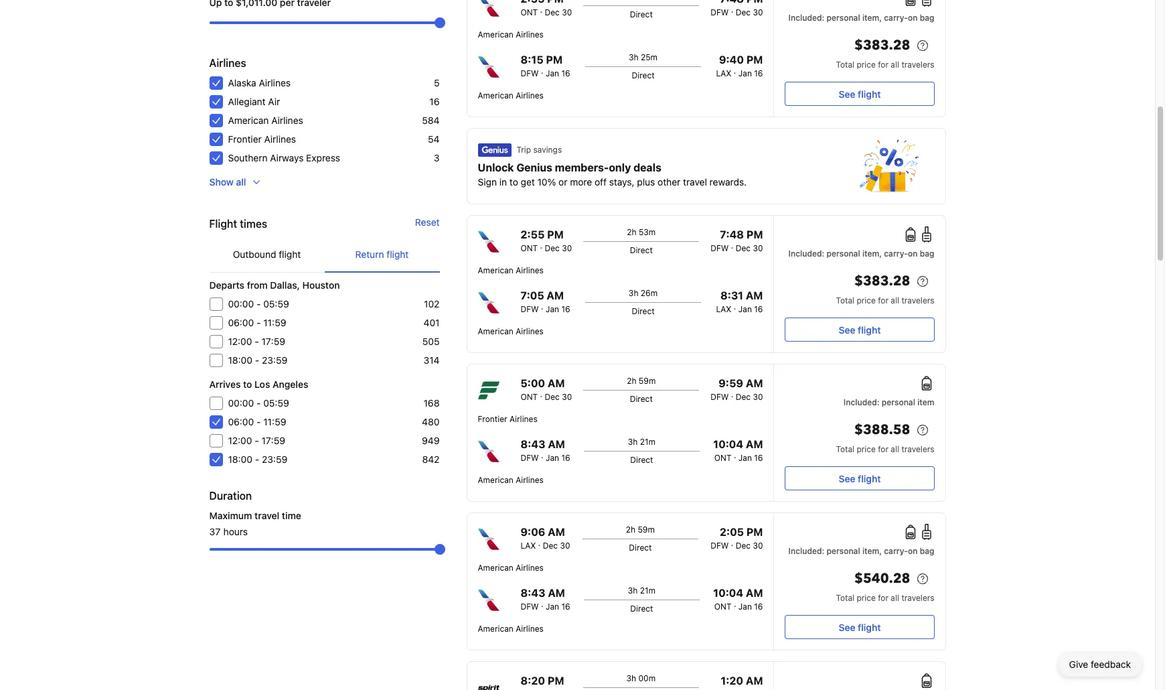 Task type: vqa. For each thing, say whether or not it's contained in the screenshot.
Sat 30 Dec · 18:15 MCO · Orlando International Apt
no



Task type: describe. For each thing, give the bounding box(es) containing it.
see flight button for 2:05 pm
[[786, 615, 935, 639]]

stays,
[[610, 176, 635, 188]]

outbound
[[233, 249, 276, 260]]

lax for 9:40 pm
[[717, 68, 732, 78]]

departs
[[209, 279, 245, 291]]

2h for $540.28
[[626, 525, 636, 535]]

dfw inside dfw . dec 30
[[711, 7, 729, 17]]

5:00
[[521, 377, 546, 389]]

1:20
[[721, 675, 744, 687]]

21m for $388.58
[[640, 437, 656, 447]]

travel inside the maximum travel time 37 hours
[[255, 510, 280, 521]]

2:05 pm dfw . dec 30
[[711, 526, 764, 551]]

give feedback button
[[1059, 653, 1142, 677]]

return flight
[[356, 249, 409, 260]]

- for 480
[[257, 416, 261, 428]]

included: personal item, carry-on bag for 8:31 am
[[789, 249, 935, 259]]

for for 2:05 pm
[[879, 593, 889, 603]]

2h 59m for $540.28
[[626, 525, 655, 535]]

16 inside the 7:05 am dfw . jan 16
[[562, 304, 571, 314]]

airlines down air
[[272, 115, 303, 126]]

12:00 for departs
[[228, 336, 252, 347]]

dec for 7:48
[[736, 243, 751, 253]]

see flight for 9:59 am
[[839, 473, 881, 484]]

allegiant air
[[228, 96, 280, 107]]

am inside 9:59 am dfw . dec 30
[[746, 377, 764, 389]]

for for 9:59 am
[[879, 444, 889, 454]]

2:55
[[521, 228, 545, 241]]

00:00 for departs
[[228, 298, 254, 310]]

price for 9:59 am
[[857, 444, 876, 454]]

dfw inside 9:59 am dfw . dec 30
[[711, 392, 729, 402]]

pm for 7:48 pm
[[747, 228, 764, 241]]

jan inside 8:31 am lax . jan 16
[[739, 304, 752, 314]]

401
[[424, 317, 440, 328]]

included: personal item, carry-on bag for 9:40 pm
[[789, 13, 935, 23]]

arrives
[[209, 379, 241, 390]]

rewards.
[[710, 176, 747, 188]]

outbound flight
[[233, 249, 301, 260]]

show
[[209, 176, 234, 188]]

$540.28 region
[[786, 568, 935, 592]]

. inside ont . dec 30
[[540, 5, 543, 15]]

54
[[428, 133, 440, 145]]

dfw . dec 30
[[711, 5, 764, 17]]

37
[[209, 526, 221, 537]]

ont inside 5:00 am ont . dec 30
[[521, 392, 538, 402]]

personal for 9:59 am
[[882, 397, 916, 407]]

$383.28 for 9:40 pm
[[855, 36, 911, 54]]

$383.28 region for am
[[786, 271, 935, 295]]

on for 10:04 am
[[909, 546, 918, 556]]

travelers for 2:05 pm
[[902, 593, 935, 603]]

$383.28 for 8:31 am
[[855, 272, 911, 290]]

other
[[658, 176, 681, 188]]

airlines up 8:20
[[516, 624, 544, 634]]

included: for 2:05 pm
[[789, 546, 825, 556]]

airlines down 8:15 pm dfw . jan 16
[[516, 90, 544, 101]]

reset button
[[415, 216, 440, 229]]

southern
[[228, 152, 268, 163]]

duration
[[209, 490, 252, 502]]

on for 8:31 am
[[909, 249, 918, 259]]

hours
[[224, 526, 248, 537]]

30 for 9:59 am
[[753, 392, 764, 402]]

american airlines down 7:05
[[478, 326, 544, 336]]

give feedback
[[1070, 659, 1132, 670]]

am down 9:06 am lax . dec 30
[[548, 587, 565, 599]]

7:48
[[720, 228, 744, 241]]

17:59 for dallas,
[[262, 336, 285, 347]]

maximum
[[209, 510, 252, 521]]

8:43 am dfw . jan 16 for $388.58
[[521, 438, 571, 463]]

. inside dfw . dec 30
[[732, 5, 734, 15]]

outbound flight button
[[209, 237, 325, 272]]

am down 9:59 am dfw . dec 30
[[746, 438, 764, 450]]

show all button
[[204, 170, 268, 194]]

alaska
[[228, 77, 256, 88]]

see flight for 2:05 pm
[[839, 621, 881, 633]]

airlines up 8:15
[[516, 29, 544, 40]]

8:15 pm dfw . jan 16
[[521, 54, 571, 78]]

10:04 for $388.58
[[714, 438, 744, 450]]

$383.28 region for pm
[[786, 35, 935, 59]]

see flight button for 7:48 pm
[[786, 318, 935, 342]]

1 see flight from the top
[[839, 88, 881, 100]]

314
[[424, 354, 440, 366]]

9:59 am dfw . dec 30
[[711, 377, 764, 402]]

59m for $540.28
[[638, 525, 655, 535]]

9:59
[[719, 377, 744, 389]]

lax for 9:06 am
[[521, 541, 536, 551]]

airlines down the 7:05 am dfw . jan 16 on the left of page
[[516, 326, 544, 336]]

in
[[500, 176, 507, 188]]

item, for 10:04 am
[[863, 546, 882, 556]]

angeles
[[273, 379, 309, 390]]

sign
[[478, 176, 497, 188]]

. inside the 7:05 am dfw . jan 16
[[541, 302, 544, 312]]

included: personal item
[[844, 397, 935, 407]]

american airlines down air
[[228, 115, 303, 126]]

3h 26m
[[629, 288, 658, 298]]

dallas,
[[270, 279, 300, 291]]

travelers for 9:59 am
[[902, 444, 935, 454]]

dfw inside 8:15 pm dfw . jan 16
[[521, 68, 539, 78]]

30 inside ont . dec 30
[[562, 7, 572, 17]]

23:59 for los
[[262, 454, 288, 465]]

reset
[[415, 216, 440, 228]]

pm for 2:05 pm
[[747, 526, 764, 538]]

departs from dallas, houston
[[209, 279, 340, 291]]

$540.28
[[855, 570, 911, 588]]

jan inside the 9:40 pm lax . jan 16
[[739, 68, 752, 78]]

lax for 8:31 am
[[717, 304, 732, 314]]

- for 102
[[257, 298, 261, 310]]

from
[[247, 279, 268, 291]]

. inside 2:05 pm dfw . dec 30
[[732, 538, 734, 548]]

price for 7:48 pm
[[857, 296, 876, 306]]

houston
[[303, 279, 340, 291]]

5
[[434, 77, 440, 88]]

9:40
[[720, 54, 744, 66]]

8:15
[[521, 54, 544, 66]]

arrives to los angeles
[[209, 379, 309, 390]]

american airlines up 7:05
[[478, 265, 544, 275]]

item, for 9:40 pm
[[863, 13, 882, 23]]

american airlines up 8:20
[[478, 624, 544, 634]]

584
[[422, 115, 440, 126]]

jan inside the 7:05 am dfw . jan 16
[[546, 304, 560, 314]]

american airlines up 8:15
[[478, 29, 544, 40]]

11:59 for dallas,
[[264, 317, 286, 328]]

southern airways express
[[228, 152, 340, 163]]

. inside 8:15 pm dfw . jan 16
[[541, 66, 544, 76]]

2:05
[[720, 526, 744, 538]]

bag for 9:40 pm
[[920, 13, 935, 23]]

23:59 for dallas,
[[262, 354, 288, 366]]

30 for 5:00 am
[[562, 392, 572, 402]]

25m
[[641, 52, 658, 62]]

11:59 for los
[[264, 416, 286, 428]]

savings
[[534, 145, 562, 155]]

on for 9:40 pm
[[909, 13, 918, 23]]

get
[[521, 176, 535, 188]]

airlines up alaska
[[209, 57, 246, 69]]

am down 5:00 am ont . dec 30 in the bottom of the page
[[548, 438, 565, 450]]

plus
[[637, 176, 656, 188]]

all for 2:05 pm
[[891, 593, 900, 603]]

0 vertical spatial frontier
[[228, 133, 262, 145]]

dec for 9:59
[[736, 392, 751, 402]]

flight inside the return flight button
[[387, 249, 409, 260]]

10:04 am ont . jan 16 for $540.28
[[714, 587, 764, 612]]

30 for 7:48 pm
[[753, 243, 764, 253]]

53m
[[639, 227, 656, 237]]

3h for 2:55 pm
[[629, 288, 639, 298]]

9:06 am lax . dec 30
[[521, 526, 571, 551]]

1 see from the top
[[839, 88, 856, 100]]

1 total price for all travelers from the top
[[837, 60, 935, 70]]

personal for 2:05 pm
[[827, 546, 861, 556]]

maximum travel time 37 hours
[[209, 510, 301, 537]]

airlines up air
[[259, 77, 291, 88]]

bag for 10:04 am
[[920, 546, 935, 556]]

$388.58 region
[[786, 419, 935, 444]]

jan inside 8:15 pm dfw . jan 16
[[546, 68, 560, 78]]

- for 401
[[257, 317, 261, 328]]

dfw inside the 7:05 am dfw . jan 16
[[521, 304, 539, 314]]

842
[[423, 454, 440, 465]]

10%
[[538, 176, 556, 188]]

item
[[918, 397, 935, 407]]

2:55 pm ont . dec 30
[[521, 228, 572, 253]]

members-
[[555, 161, 609, 174]]

3h for 5:00 am
[[628, 437, 638, 447]]

17:59 for los
[[262, 435, 285, 446]]

bag for 8:31 am
[[920, 249, 935, 259]]

dfw inside 7:48 pm dfw . dec 30
[[711, 243, 729, 253]]

am right 1:20
[[746, 675, 764, 687]]

505
[[423, 336, 440, 347]]

total for 9:59 am
[[837, 444, 855, 454]]

- for 842
[[255, 454, 259, 465]]

airlines down '5:00'
[[510, 414, 538, 424]]

am inside 9:06 am lax . dec 30
[[548, 526, 565, 538]]

included: personal item, carry-on bag for 10:04 am
[[789, 546, 935, 556]]

. inside 5:00 am ont . dec 30
[[540, 389, 543, 399]]

dec inside ont . dec 30
[[545, 7, 560, 17]]

$388.58
[[855, 421, 911, 439]]

included: for 7:48 pm
[[789, 249, 825, 259]]

allegiant
[[228, 96, 266, 107]]

9:40 pm lax . jan 16
[[717, 54, 764, 78]]

949
[[422, 435, 440, 446]]

return
[[356, 249, 384, 260]]

time
[[282, 510, 301, 521]]



Task type: locate. For each thing, give the bounding box(es) containing it.
all for 7:48 pm
[[891, 296, 900, 306]]

tab list
[[209, 237, 440, 273]]

dec inside 7:48 pm dfw . dec 30
[[736, 243, 751, 253]]

4 for from the top
[[879, 593, 889, 603]]

1 for from the top
[[879, 60, 889, 70]]

30 for 9:06 am
[[560, 541, 571, 551]]

0 vertical spatial 12:00 - 17:59
[[228, 336, 285, 347]]

dec inside 2:05 pm dfw . dec 30
[[736, 541, 751, 551]]

12:00 - 17:59 up arrives to los angeles at the left of the page
[[228, 336, 285, 347]]

1 8:43 am dfw . jan 16 from the top
[[521, 438, 571, 463]]

1 vertical spatial travel
[[255, 510, 280, 521]]

0 vertical spatial 10:04
[[714, 438, 744, 450]]

30 for 2:05 pm
[[753, 541, 764, 551]]

0 vertical spatial travel
[[684, 176, 708, 188]]

1 see flight button from the top
[[786, 82, 935, 106]]

.
[[540, 5, 543, 15], [732, 5, 734, 15], [541, 66, 544, 76], [734, 66, 737, 76], [540, 241, 543, 251], [732, 241, 734, 251], [541, 302, 544, 312], [734, 302, 737, 312], [540, 389, 543, 399], [732, 389, 734, 399], [541, 450, 544, 460], [734, 450, 737, 460], [539, 538, 541, 548], [732, 538, 734, 548], [541, 599, 544, 609], [734, 599, 737, 609]]

1 $383.28 from the top
[[855, 36, 911, 54]]

dec up 8:15 pm dfw . jan 16
[[545, 7, 560, 17]]

10:04 am ont . jan 16 down 9:59 am dfw . dec 30
[[714, 438, 764, 463]]

all
[[891, 60, 900, 70], [236, 176, 246, 188], [891, 296, 900, 306], [891, 444, 900, 454], [891, 593, 900, 603]]

30 inside 9:59 am dfw . dec 30
[[753, 392, 764, 402]]

dec down 9:59
[[736, 392, 751, 402]]

2 price from the top
[[857, 296, 876, 306]]

dec up 9:40
[[736, 7, 751, 17]]

0 vertical spatial 23:59
[[262, 354, 288, 366]]

genius
[[517, 161, 553, 174]]

4 see flight from the top
[[839, 621, 881, 633]]

am right 9:59
[[746, 377, 764, 389]]

30 inside dfw . dec 30
[[753, 7, 764, 17]]

0 vertical spatial 00:00 - 05:59
[[228, 298, 289, 310]]

for for 7:48 pm
[[879, 296, 889, 306]]

pm right 8:15
[[546, 54, 563, 66]]

2 11:59 from the top
[[264, 416, 286, 428]]

06:00 down departs
[[228, 317, 254, 328]]

1 total from the top
[[837, 60, 855, 70]]

deals
[[634, 161, 662, 174]]

1 vertical spatial 8:43 am dfw . jan 16
[[521, 587, 571, 612]]

06:00 - 11:59 for to
[[228, 416, 286, 428]]

18:00 - 23:59 for to
[[228, 454, 288, 465]]

3h 25m
[[629, 52, 658, 62]]

05:59 for los
[[263, 397, 289, 409]]

0 vertical spatial 18:00 - 23:59
[[228, 354, 288, 366]]

17:59
[[262, 336, 285, 347], [262, 435, 285, 446]]

lax down 8:31
[[717, 304, 732, 314]]

0 vertical spatial bag
[[920, 13, 935, 23]]

00:00 for arrives
[[228, 397, 254, 409]]

4 total price for all travelers from the top
[[837, 593, 935, 603]]

2 18:00 - 23:59 from the top
[[228, 454, 288, 465]]

lax down '9:06'
[[521, 541, 536, 551]]

2 00:00 - 05:59 from the top
[[228, 397, 289, 409]]

0 horizontal spatial frontier airlines
[[228, 133, 296, 145]]

american airlines down '9:06'
[[478, 563, 544, 573]]

1 vertical spatial to
[[243, 379, 252, 390]]

7:48 pm dfw . dec 30
[[711, 228, 764, 253]]

1 vertical spatial $383.28 region
[[786, 271, 935, 295]]

pm for 8:15 pm
[[546, 54, 563, 66]]

1 travelers from the top
[[902, 60, 935, 70]]

30 for 2:55 pm
[[562, 243, 572, 253]]

12:00 up the arrives
[[228, 336, 252, 347]]

00:00 - 05:59 for to
[[228, 397, 289, 409]]

am right 7:05
[[547, 289, 564, 302]]

3h 21m for $540.28
[[628, 586, 656, 596]]

. inside 2:55 pm ont . dec 30
[[540, 241, 543, 251]]

airlines up southern airways express
[[264, 133, 296, 145]]

2 vertical spatial included: personal item, carry-on bag
[[789, 546, 935, 556]]

los
[[255, 379, 270, 390]]

30 inside 5:00 am ont . dec 30
[[562, 392, 572, 402]]

am right '5:00'
[[548, 377, 565, 389]]

00:00 - 05:59 for from
[[228, 298, 289, 310]]

frontier up southern
[[228, 133, 262, 145]]

1 00:00 from the top
[[228, 298, 254, 310]]

airlines up '9:06'
[[516, 475, 544, 485]]

ont inside 2:55 pm ont . dec 30
[[521, 243, 538, 253]]

2 $383.28 region from the top
[[786, 271, 935, 295]]

see for 7:48 pm
[[839, 324, 856, 335]]

0 vertical spatial 59m
[[639, 376, 656, 386]]

american airlines up '9:06'
[[478, 475, 544, 485]]

10:04 down 9:59 am dfw . dec 30
[[714, 438, 744, 450]]

flight
[[858, 88, 881, 100], [279, 249, 301, 260], [387, 249, 409, 260], [858, 324, 881, 335], [858, 473, 881, 484], [858, 621, 881, 633]]

2h 53m
[[627, 227, 656, 237]]

06:00 - 11:59 for from
[[228, 317, 286, 328]]

1 23:59 from the top
[[262, 354, 288, 366]]

total price for all travelers for 9:59 am
[[837, 444, 935, 454]]

direct
[[630, 9, 653, 19], [632, 70, 655, 80], [630, 245, 653, 255], [632, 306, 655, 316], [630, 394, 653, 404], [631, 455, 654, 465], [629, 543, 652, 553], [631, 604, 654, 614]]

23:59 up "time"
[[262, 454, 288, 465]]

59m for $388.58
[[639, 376, 656, 386]]

3 price from the top
[[857, 444, 876, 454]]

0 vertical spatial 06:00 - 11:59
[[228, 317, 286, 328]]

8:43 down 5:00 am ont . dec 30 in the bottom of the page
[[521, 438, 546, 450]]

. inside 8:31 am lax . jan 16
[[734, 302, 737, 312]]

1 horizontal spatial to
[[510, 176, 519, 188]]

5:00 am ont . dec 30
[[521, 377, 572, 402]]

1 10:04 from the top
[[714, 438, 744, 450]]

1 bag from the top
[[920, 13, 935, 23]]

2 vertical spatial on
[[909, 546, 918, 556]]

1 vertical spatial 2h 59m
[[626, 525, 655, 535]]

3 total price for all travelers from the top
[[837, 444, 935, 454]]

1 10:04 am ont . jan 16 from the top
[[714, 438, 764, 463]]

show all
[[209, 176, 246, 188]]

18:00 up the arrives
[[228, 354, 253, 366]]

see for 2:05 pm
[[839, 621, 856, 633]]

- for 168
[[257, 397, 261, 409]]

1 vertical spatial 00:00
[[228, 397, 254, 409]]

30 inside 2:05 pm dfw . dec 30
[[753, 541, 764, 551]]

17:59 down los
[[262, 435, 285, 446]]

06:00
[[228, 317, 254, 328], [228, 416, 254, 428]]

11:59 down los
[[264, 416, 286, 428]]

8:31
[[721, 289, 744, 302]]

1 vertical spatial 8:43
[[521, 587, 546, 599]]

2 06:00 - 11:59 from the top
[[228, 416, 286, 428]]

to
[[510, 176, 519, 188], [243, 379, 252, 390]]

to inside unlock genius members-only deals sign in to get 10% or more off stays, plus other travel rewards.
[[510, 176, 519, 188]]

airlines
[[516, 29, 544, 40], [209, 57, 246, 69], [259, 77, 291, 88], [516, 90, 544, 101], [272, 115, 303, 126], [264, 133, 296, 145], [516, 265, 544, 275], [516, 326, 544, 336], [510, 414, 538, 424], [516, 475, 544, 485], [516, 563, 544, 573], [516, 624, 544, 634]]

2 bag from the top
[[920, 249, 935, 259]]

2 12:00 from the top
[[228, 435, 252, 446]]

. inside 9:06 am lax . dec 30
[[539, 538, 541, 548]]

3 on from the top
[[909, 546, 918, 556]]

06:00 down the arrives
[[228, 416, 254, 428]]

102
[[424, 298, 440, 310]]

item,
[[863, 13, 882, 23], [863, 249, 882, 259], [863, 546, 882, 556]]

1 05:59 from the top
[[263, 298, 289, 310]]

. inside the 9:40 pm lax . jan 16
[[734, 66, 737, 76]]

12:00 for arrives
[[228, 435, 252, 446]]

2 vertical spatial 2h
[[626, 525, 636, 535]]

0 vertical spatial carry-
[[885, 13, 909, 23]]

lax inside 9:06 am lax . dec 30
[[521, 541, 536, 551]]

1 12:00 - 17:59 from the top
[[228, 336, 285, 347]]

0 vertical spatial frontier airlines
[[228, 133, 296, 145]]

frontier airlines down '5:00'
[[478, 414, 538, 424]]

1 vertical spatial item,
[[863, 249, 882, 259]]

1:20 am
[[721, 675, 764, 687]]

0 vertical spatial item,
[[863, 13, 882, 23]]

00:00
[[228, 298, 254, 310], [228, 397, 254, 409]]

express
[[306, 152, 340, 163]]

1 vertical spatial 2h
[[627, 376, 637, 386]]

3h
[[629, 52, 639, 62], [629, 288, 639, 298], [628, 437, 638, 447], [628, 586, 638, 596], [627, 673, 637, 683]]

30 inside 9:06 am lax . dec 30
[[560, 541, 571, 551]]

8:20
[[521, 675, 546, 687]]

11:59
[[264, 317, 286, 328], [264, 416, 286, 428]]

price
[[857, 60, 876, 70], [857, 296, 876, 306], [857, 444, 876, 454], [857, 593, 876, 603]]

2 $383.28 from the top
[[855, 272, 911, 290]]

trip
[[517, 145, 531, 155]]

give
[[1070, 659, 1089, 670]]

dec inside 9:59 am dfw . dec 30
[[736, 392, 751, 402]]

12:00
[[228, 336, 252, 347], [228, 435, 252, 446]]

3 see flight button from the top
[[786, 466, 935, 490]]

am right '9:06'
[[548, 526, 565, 538]]

1 00:00 - 05:59 from the top
[[228, 298, 289, 310]]

0 vertical spatial 18:00
[[228, 354, 253, 366]]

1 3h 21m from the top
[[628, 437, 656, 447]]

8:43 am dfw . jan 16 down 5:00 am ont . dec 30 in the bottom of the page
[[521, 438, 571, 463]]

30 inside 2:55 pm ont . dec 30
[[562, 243, 572, 253]]

see flight
[[839, 88, 881, 100], [839, 324, 881, 335], [839, 473, 881, 484], [839, 621, 881, 633]]

airlines down 9:06 am lax . dec 30
[[516, 563, 544, 573]]

9:06
[[521, 526, 546, 538]]

8:43 down 9:06 am lax . dec 30
[[521, 587, 546, 599]]

1 18:00 from the top
[[228, 354, 253, 366]]

carry- for 10:04 am
[[885, 546, 909, 556]]

dec for 2:55
[[545, 243, 560, 253]]

dec inside 2:55 pm ont . dec 30
[[545, 243, 560, 253]]

00:00 down the arrives
[[228, 397, 254, 409]]

ont . dec 30
[[521, 5, 572, 17]]

2h 59m
[[627, 376, 656, 386], [626, 525, 655, 535]]

dec for 9:06
[[543, 541, 558, 551]]

dec inside 5:00 am ont . dec 30
[[545, 392, 560, 402]]

2 00:00 from the top
[[228, 397, 254, 409]]

0 vertical spatial 10:04 am ont . jan 16
[[714, 438, 764, 463]]

$383.28
[[855, 36, 911, 54], [855, 272, 911, 290]]

2 3h 21m from the top
[[628, 586, 656, 596]]

2 05:59 from the top
[[263, 397, 289, 409]]

0 vertical spatial 8:43 am dfw . jan 16
[[521, 438, 571, 463]]

2 21m from the top
[[640, 586, 656, 596]]

- for 505
[[255, 336, 259, 347]]

on
[[909, 13, 918, 23], [909, 249, 918, 259], [909, 546, 918, 556]]

06:00 - 11:59 down 'from'
[[228, 317, 286, 328]]

pm right 2:55
[[548, 228, 564, 241]]

3 total from the top
[[837, 444, 855, 454]]

dec inside dfw . dec 30
[[736, 7, 751, 17]]

1 vertical spatial 21m
[[640, 586, 656, 596]]

00:00 down departs
[[228, 298, 254, 310]]

1 vertical spatial 17:59
[[262, 435, 285, 446]]

4 see flight button from the top
[[786, 615, 935, 639]]

american
[[478, 29, 514, 40], [478, 90, 514, 101], [228, 115, 269, 126], [478, 265, 514, 275], [478, 326, 514, 336], [478, 475, 514, 485], [478, 563, 514, 573], [478, 624, 514, 634]]

lax
[[717, 68, 732, 78], [717, 304, 732, 314], [521, 541, 536, 551]]

air
[[268, 96, 280, 107]]

0 vertical spatial to
[[510, 176, 519, 188]]

total price for all travelers for 2:05 pm
[[837, 593, 935, 603]]

personal
[[827, 13, 861, 23], [827, 249, 861, 259], [882, 397, 916, 407], [827, 546, 861, 556]]

1 vertical spatial 10:04
[[714, 587, 744, 599]]

1 vertical spatial $383.28
[[855, 272, 911, 290]]

1 $383.28 region from the top
[[786, 35, 935, 59]]

times
[[240, 218, 267, 230]]

frontier right 480
[[478, 414, 508, 424]]

1 vertical spatial 05:59
[[263, 397, 289, 409]]

unlock genius members-only deals sign in to get 10% or more off stays, plus other travel rewards.
[[478, 161, 747, 188]]

10:04 am ont . jan 16 for $388.58
[[714, 438, 764, 463]]

flight
[[209, 218, 237, 230]]

1 vertical spatial lax
[[717, 304, 732, 314]]

frontier airlines
[[228, 133, 296, 145], [478, 414, 538, 424]]

18:00
[[228, 354, 253, 366], [228, 454, 253, 465]]

18:00 for arrives
[[228, 454, 253, 465]]

8:43 am dfw . jan 16 for $540.28
[[521, 587, 571, 612]]

3h for 9:06 am
[[628, 586, 638, 596]]

see flight button for 9:59 am
[[786, 466, 935, 490]]

168
[[424, 397, 440, 409]]

ont inside ont . dec 30
[[521, 7, 538, 17]]

or
[[559, 176, 568, 188]]

3h 21m
[[628, 437, 656, 447], [628, 586, 656, 596]]

unlock
[[478, 161, 514, 174]]

0 horizontal spatial travel
[[255, 510, 280, 521]]

1 vertical spatial 23:59
[[262, 454, 288, 465]]

1 vertical spatial 06:00
[[228, 416, 254, 428]]

0 vertical spatial 17:59
[[262, 336, 285, 347]]

05:59 down departs from dallas, houston
[[263, 298, 289, 310]]

1 vertical spatial carry-
[[885, 249, 909, 259]]

feedback
[[1092, 659, 1132, 670]]

airlines up 7:05
[[516, 265, 544, 275]]

1 vertical spatial 06:00 - 11:59
[[228, 416, 286, 428]]

1 vertical spatial 18:00
[[228, 454, 253, 465]]

2 17:59 from the top
[[262, 435, 285, 446]]

pm inside 2:05 pm dfw . dec 30
[[747, 526, 764, 538]]

2 carry- from the top
[[885, 249, 909, 259]]

1 8:43 from the top
[[521, 438, 546, 450]]

to left los
[[243, 379, 252, 390]]

16 inside the 9:40 pm lax . jan 16
[[755, 68, 764, 78]]

10:04 down 2:05 pm dfw . dec 30 on the bottom right of the page
[[714, 587, 744, 599]]

0 vertical spatial 8:43
[[521, 438, 546, 450]]

dec down '5:00'
[[545, 392, 560, 402]]

tab list containing outbound flight
[[209, 237, 440, 273]]

0 vertical spatial 06:00
[[228, 317, 254, 328]]

18:00 - 23:59
[[228, 354, 288, 366], [228, 454, 288, 465]]

1 11:59 from the top
[[264, 317, 286, 328]]

2 total price for all travelers from the top
[[837, 296, 935, 306]]

3 bag from the top
[[920, 546, 935, 556]]

american airlines
[[478, 29, 544, 40], [478, 90, 544, 101], [228, 115, 303, 126], [478, 265, 544, 275], [478, 326, 544, 336], [478, 475, 544, 485], [478, 563, 544, 573], [478, 624, 544, 634]]

06:00 for departs
[[228, 317, 254, 328]]

total
[[837, 60, 855, 70], [837, 296, 855, 306], [837, 444, 855, 454], [837, 593, 855, 603]]

1 vertical spatial 18:00 - 23:59
[[228, 454, 288, 465]]

bag
[[920, 13, 935, 23], [920, 249, 935, 259], [920, 546, 935, 556]]

2 8:43 am dfw . jan 16 from the top
[[521, 587, 571, 612]]

18:00 - 23:59 up arrives to los angeles at the left of the page
[[228, 354, 288, 366]]

pm right 2:05
[[747, 526, 764, 538]]

to right the in
[[510, 176, 519, 188]]

travel inside unlock genius members-only deals sign in to get 10% or more off stays, plus other travel rewards.
[[684, 176, 708, 188]]

included: for 9:59 am
[[844, 397, 880, 407]]

00m
[[639, 673, 656, 683]]

3 see from the top
[[839, 473, 856, 484]]

alaska airlines
[[228, 77, 291, 88]]

total price for all travelers for 7:48 pm
[[837, 296, 935, 306]]

11:59 down departs from dallas, houston
[[264, 317, 286, 328]]

item, for 8:31 am
[[863, 249, 882, 259]]

2 item, from the top
[[863, 249, 882, 259]]

off
[[595, 176, 607, 188]]

480
[[422, 416, 440, 428]]

1 vertical spatial 12:00 - 17:59
[[228, 435, 285, 446]]

- for 314
[[255, 354, 259, 366]]

23:59 up los
[[262, 354, 288, 366]]

1 vertical spatial frontier
[[478, 414, 508, 424]]

1 vertical spatial included: personal item, carry-on bag
[[789, 249, 935, 259]]

2 for from the top
[[879, 296, 889, 306]]

18:00 - 23:59 for from
[[228, 354, 288, 366]]

2 23:59 from the top
[[262, 454, 288, 465]]

carry- for 8:31 am
[[885, 249, 909, 259]]

1 vertical spatial 3h 21m
[[628, 586, 656, 596]]

18:00 - 23:59 up duration
[[228, 454, 288, 465]]

0 vertical spatial lax
[[717, 68, 732, 78]]

travel left "time"
[[255, 510, 280, 521]]

flight times
[[209, 218, 267, 230]]

7:05 am dfw . jan 16
[[521, 289, 571, 314]]

dec down '9:06'
[[543, 541, 558, 551]]

1 horizontal spatial frontier
[[478, 414, 508, 424]]

price for 2:05 pm
[[857, 593, 876, 603]]

2 10:04 am ont . jan 16 from the top
[[714, 587, 764, 612]]

2 vertical spatial item,
[[863, 546, 882, 556]]

3 for from the top
[[879, 444, 889, 454]]

pm for 9:40 pm
[[747, 54, 764, 66]]

0 vertical spatial 2h
[[627, 227, 637, 237]]

1 horizontal spatial frontier airlines
[[478, 414, 538, 424]]

0 vertical spatial $383.28 region
[[786, 35, 935, 59]]

travelers for 7:48 pm
[[902, 296, 935, 306]]

0 vertical spatial 11:59
[[264, 317, 286, 328]]

pm inside the 9:40 pm lax . jan 16
[[747, 54, 764, 66]]

1 vertical spatial bag
[[920, 249, 935, 259]]

05:59 for dallas,
[[263, 298, 289, 310]]

0 vertical spatial on
[[909, 13, 918, 23]]

flight inside outbound flight button
[[279, 249, 301, 260]]

21m
[[640, 437, 656, 447], [640, 586, 656, 596]]

0 vertical spatial 00:00
[[228, 298, 254, 310]]

1 on from the top
[[909, 13, 918, 23]]

1 item, from the top
[[863, 13, 882, 23]]

2 vertical spatial lax
[[521, 541, 536, 551]]

8:20 pm
[[521, 675, 565, 687]]

10:04 am ont . jan 16 down 2:05 pm dfw . dec 30 on the bottom right of the page
[[714, 587, 764, 612]]

frontier airlines up southern
[[228, 133, 296, 145]]

18:00 for departs
[[228, 354, 253, 366]]

all inside button
[[236, 176, 246, 188]]

- for 949
[[255, 435, 259, 446]]

2 on from the top
[[909, 249, 918, 259]]

dec for 2:05
[[736, 541, 751, 551]]

8:31 am lax . jan 16
[[717, 289, 764, 314]]

personal for 7:48 pm
[[827, 249, 861, 259]]

0 vertical spatial included: personal item, carry-on bag
[[789, 13, 935, 23]]

17:59 up los
[[262, 336, 285, 347]]

3 item, from the top
[[863, 546, 882, 556]]

10:04 for $540.28
[[714, 587, 744, 599]]

1 21m from the top
[[640, 437, 656, 447]]

4 see from the top
[[839, 621, 856, 633]]

2h for $383.28
[[627, 227, 637, 237]]

1 06:00 - 11:59 from the top
[[228, 317, 286, 328]]

2 vertical spatial carry-
[[885, 546, 909, 556]]

. inside 7:48 pm dfw . dec 30
[[732, 241, 734, 251]]

1 vertical spatial 10:04 am ont . jan 16
[[714, 587, 764, 612]]

pm inside 8:15 pm dfw . jan 16
[[546, 54, 563, 66]]

1 17:59 from the top
[[262, 336, 285, 347]]

4 total from the top
[[837, 593, 855, 603]]

am down 2:05 pm dfw . dec 30 on the bottom right of the page
[[746, 587, 764, 599]]

1 vertical spatial frontier airlines
[[478, 414, 538, 424]]

0 vertical spatial $383.28
[[855, 36, 911, 54]]

dec inside 9:06 am lax . dec 30
[[543, 541, 558, 551]]

travel right "other" at the right
[[684, 176, 708, 188]]

8:43 am dfw . jan 16 down 9:06 am lax . dec 30
[[521, 587, 571, 612]]

0 vertical spatial 12:00
[[228, 336, 252, 347]]

1 vertical spatial 11:59
[[264, 416, 286, 428]]

0 vertical spatial 21m
[[640, 437, 656, 447]]

2 see from the top
[[839, 324, 856, 335]]

00:00 - 05:59 down arrives to los angeles at the left of the page
[[228, 397, 289, 409]]

3h 21m for $388.58
[[628, 437, 656, 447]]

2 8:43 from the top
[[521, 587, 546, 599]]

2h for $388.58
[[627, 376, 637, 386]]

pm right 7:48
[[747, 228, 764, 241]]

pm right 9:40
[[747, 54, 764, 66]]

more
[[570, 176, 593, 188]]

3 travelers from the top
[[902, 444, 935, 454]]

2 06:00 from the top
[[228, 416, 254, 428]]

for
[[879, 60, 889, 70], [879, 296, 889, 306], [879, 444, 889, 454], [879, 593, 889, 603]]

am inside the 7:05 am dfw . jan 16
[[547, 289, 564, 302]]

12:00 - 17:59 for from
[[228, 336, 285, 347]]

genius image
[[860, 139, 919, 193], [478, 143, 512, 157], [478, 143, 512, 157]]

2 see flight from the top
[[839, 324, 881, 335]]

30 inside 7:48 pm dfw . dec 30
[[753, 243, 764, 253]]

1 included: personal item, carry-on bag from the top
[[789, 13, 935, 23]]

8:43 for $388.58
[[521, 438, 546, 450]]

1 carry- from the top
[[885, 13, 909, 23]]

lax inside 8:31 am lax . jan 16
[[717, 304, 732, 314]]

0 vertical spatial 05:59
[[263, 298, 289, 310]]

0 vertical spatial 2h 59m
[[627, 376, 656, 386]]

16 inside 8:31 am lax . jan 16
[[755, 304, 764, 314]]

2 see flight button from the top
[[786, 318, 935, 342]]

am
[[547, 289, 564, 302], [746, 289, 764, 302], [548, 377, 565, 389], [746, 377, 764, 389], [548, 438, 565, 450], [746, 438, 764, 450], [548, 526, 565, 538], [548, 587, 565, 599], [746, 587, 764, 599], [746, 675, 764, 687]]

travel
[[684, 176, 708, 188], [255, 510, 280, 521]]

dec down 2:05
[[736, 541, 751, 551]]

05:59 down los
[[263, 397, 289, 409]]

3 see flight from the top
[[839, 473, 881, 484]]

00:00 - 05:59
[[228, 298, 289, 310], [228, 397, 289, 409]]

lax down 9:40
[[717, 68, 732, 78]]

1 horizontal spatial travel
[[684, 176, 708, 188]]

3h 00m
[[627, 673, 656, 683]]

3 included: personal item, carry-on bag from the top
[[789, 546, 935, 556]]

1 12:00 from the top
[[228, 336, 252, 347]]

. inside 9:59 am dfw . dec 30
[[732, 389, 734, 399]]

am right 8:31
[[746, 289, 764, 302]]

am inside 5:00 am ont . dec 30
[[548, 377, 565, 389]]

am inside 8:31 am lax . jan 16
[[746, 289, 764, 302]]

2 12:00 - 17:59 from the top
[[228, 435, 285, 446]]

pm inside 2:55 pm ont . dec 30
[[548, 228, 564, 241]]

1 vertical spatial 12:00
[[228, 435, 252, 446]]

2 travelers from the top
[[902, 296, 935, 306]]

only
[[609, 161, 631, 174]]

1 vertical spatial 00:00 - 05:59
[[228, 397, 289, 409]]

1 vertical spatial 59m
[[638, 525, 655, 535]]

carry- for 9:40 pm
[[885, 13, 909, 23]]

06:00 - 11:59 down arrives to los angeles at the left of the page
[[228, 416, 286, 428]]

3 carry- from the top
[[885, 546, 909, 556]]

2 10:04 from the top
[[714, 587, 744, 599]]

dfw inside 2:05 pm dfw . dec 30
[[711, 541, 729, 551]]

12:00 - 17:59 down arrives to los angeles at the left of the page
[[228, 435, 285, 446]]

4 price from the top
[[857, 593, 876, 603]]

06:00 for arrives
[[228, 416, 254, 428]]

0 horizontal spatial frontier
[[228, 133, 262, 145]]

0 horizontal spatial to
[[243, 379, 252, 390]]

lax inside the 9:40 pm lax . jan 16
[[717, 68, 732, 78]]

16 inside 8:15 pm dfw . jan 16
[[562, 68, 571, 78]]

4 travelers from the top
[[902, 593, 935, 603]]

21m for $540.28
[[640, 586, 656, 596]]

$383.28 region
[[786, 35, 935, 59], [786, 271, 935, 295]]

dec up the 7:05 am dfw . jan 16 on the left of page
[[545, 243, 560, 253]]

return flight button
[[325, 237, 440, 272]]

18:00 up duration
[[228, 454, 253, 465]]

ont
[[521, 7, 538, 17], [521, 243, 538, 253], [521, 392, 538, 402], [715, 453, 732, 463], [715, 602, 732, 612]]

american airlines down 8:15
[[478, 90, 544, 101]]

00:00 - 05:59 down 'from'
[[228, 298, 289, 310]]

06:00 - 11:59
[[228, 317, 286, 328], [228, 416, 286, 428]]

0 vertical spatial 3h 21m
[[628, 437, 656, 447]]

1 06:00 from the top
[[228, 317, 254, 328]]

2 total from the top
[[837, 296, 855, 306]]

2 vertical spatial bag
[[920, 546, 935, 556]]

2 18:00 from the top
[[228, 454, 253, 465]]

all for 9:59 am
[[891, 444, 900, 454]]

1 price from the top
[[857, 60, 876, 70]]

pm inside 7:48 pm dfw . dec 30
[[747, 228, 764, 241]]

dec down 7:48
[[736, 243, 751, 253]]

2h 59m for $388.58
[[627, 376, 656, 386]]

1 vertical spatial on
[[909, 249, 918, 259]]

1 18:00 - 23:59 from the top
[[228, 354, 288, 366]]

2 included: personal item, carry-on bag from the top
[[789, 249, 935, 259]]

12:00 up duration
[[228, 435, 252, 446]]

total for 2:05 pm
[[837, 593, 855, 603]]

total for 7:48 pm
[[837, 296, 855, 306]]

pm right 8:20
[[548, 675, 565, 687]]



